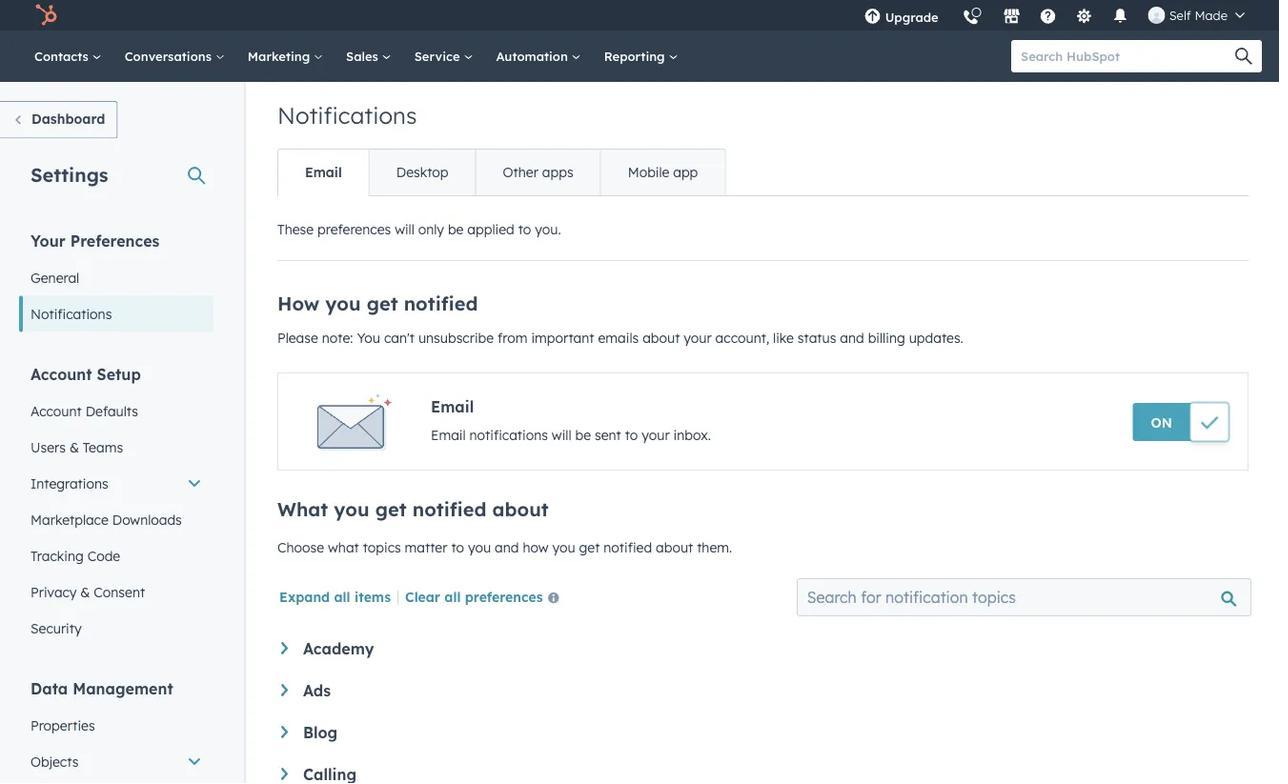 Task type: locate. For each thing, give the bounding box(es) containing it.
security
[[31, 620, 82, 637]]

menu
[[853, 0, 1257, 38]]

1 horizontal spatial &
[[80, 584, 90, 601]]

0 vertical spatial caret image
[[281, 685, 288, 697]]

0 vertical spatial and
[[840, 330, 865, 347]]

preferences inside clear all preferences button
[[465, 589, 543, 605]]

notifications
[[470, 427, 548, 444]]

account defaults link
[[19, 393, 214, 430]]

can't
[[384, 330, 415, 347]]

apps
[[542, 164, 574, 181]]

search button
[[1226, 40, 1262, 72]]

0 vertical spatial notifications
[[277, 101, 417, 130]]

note:
[[322, 330, 353, 347]]

1 caret image from the top
[[281, 685, 288, 697]]

help image
[[1040, 9, 1057, 26]]

reporting link
[[593, 31, 690, 82]]

inbox.
[[674, 427, 711, 444]]

3 caret image from the top
[[281, 768, 288, 781]]

other apps
[[503, 164, 574, 181]]

0 vertical spatial preferences
[[318, 221, 391, 238]]

account
[[31, 365, 92, 384], [31, 403, 82, 420]]

code
[[87, 548, 120, 564]]

important
[[531, 330, 595, 347]]

to left you.
[[518, 221, 531, 238]]

notified
[[404, 292, 478, 316], [413, 498, 487, 522], [604, 540, 652, 556]]

emails
[[598, 330, 639, 347]]

setup
[[97, 365, 141, 384]]

all for clear
[[445, 589, 461, 605]]

from
[[498, 330, 528, 347]]

1 horizontal spatial preferences
[[465, 589, 543, 605]]

account up account defaults
[[31, 365, 92, 384]]

navigation
[[277, 149, 726, 196]]

0 vertical spatial notified
[[404, 292, 478, 316]]

get for notifications
[[367, 292, 398, 316]]

dashboard link
[[0, 101, 118, 139]]

1 account from the top
[[31, 365, 92, 384]]

1 vertical spatial email
[[431, 398, 474, 417]]

0 vertical spatial &
[[69, 439, 79, 456]]

2 vertical spatial to
[[451, 540, 464, 556]]

preferences
[[318, 221, 391, 238], [465, 589, 543, 605]]

settings link
[[1065, 0, 1105, 31]]

1 vertical spatial get
[[375, 498, 407, 522]]

all right clear
[[445, 589, 461, 605]]

your
[[684, 330, 712, 347], [642, 427, 670, 444]]

0 horizontal spatial your
[[642, 427, 670, 444]]

privacy
[[31, 584, 77, 601]]

properties link
[[19, 708, 214, 744]]

hubspot image
[[34, 4, 57, 27]]

your left account,
[[684, 330, 712, 347]]

desktop
[[396, 164, 449, 181]]

mobile app button
[[600, 150, 725, 195]]

0 vertical spatial account
[[31, 365, 92, 384]]

1 vertical spatial notified
[[413, 498, 487, 522]]

account for account setup
[[31, 365, 92, 384]]

what
[[277, 498, 328, 522]]

you up what
[[334, 498, 370, 522]]

1 all from the left
[[334, 589, 351, 605]]

0 vertical spatial will
[[395, 221, 415, 238]]

and
[[840, 330, 865, 347], [495, 540, 519, 556]]

ruby anderson image
[[1149, 7, 1166, 24]]

self
[[1170, 7, 1192, 23]]

mobile
[[628, 164, 670, 181]]

caret image inside the ads dropdown button
[[281, 685, 288, 697]]

& right "privacy"
[[80, 584, 90, 601]]

calling icon image
[[963, 10, 980, 27]]

2 all from the left
[[445, 589, 461, 605]]

what you get notified about
[[277, 498, 549, 522]]

you right how
[[552, 540, 575, 556]]

account,
[[716, 330, 770, 347]]

be left sent
[[575, 427, 591, 444]]

on
[[1151, 414, 1173, 431]]

1 horizontal spatial to
[[518, 221, 531, 238]]

get for how you get notified
[[375, 498, 407, 522]]

0 horizontal spatial to
[[451, 540, 464, 556]]

2 vertical spatial caret image
[[281, 768, 288, 781]]

to right matter
[[451, 540, 464, 556]]

get up "topics"
[[375, 498, 407, 522]]

1 horizontal spatial and
[[840, 330, 865, 347]]

email up notifications
[[431, 398, 474, 417]]

marketplaces button
[[992, 0, 1032, 31]]

marketplace downloads link
[[19, 502, 214, 538]]

ads
[[303, 682, 331, 701]]

objects button
[[19, 744, 214, 780]]

marketing link
[[236, 31, 335, 82]]

will left sent
[[552, 427, 572, 444]]

data
[[31, 679, 68, 698]]

0 horizontal spatial will
[[395, 221, 415, 238]]

you
[[357, 330, 380, 347]]

tracking code
[[31, 548, 120, 564]]

1 horizontal spatial your
[[684, 330, 712, 347]]

0 horizontal spatial be
[[448, 221, 464, 238]]

ads button
[[281, 682, 1245, 701]]

all
[[334, 589, 351, 605], [445, 589, 461, 605]]

notified for notifications
[[404, 292, 478, 316]]

0 vertical spatial email
[[305, 164, 342, 181]]

0 horizontal spatial &
[[69, 439, 79, 456]]

1 vertical spatial account
[[31, 403, 82, 420]]

security link
[[19, 611, 214, 647]]

1 vertical spatial and
[[495, 540, 519, 556]]

get up you
[[367, 292, 398, 316]]

be right the only
[[448, 221, 464, 238]]

1 vertical spatial be
[[575, 427, 591, 444]]

0 vertical spatial about
[[643, 330, 680, 347]]

1 vertical spatial to
[[625, 427, 638, 444]]

help button
[[1032, 0, 1065, 31]]

email up these
[[305, 164, 342, 181]]

& right users
[[69, 439, 79, 456]]

email
[[305, 164, 342, 181], [431, 398, 474, 417], [431, 427, 466, 444]]

1 vertical spatial about
[[493, 498, 549, 522]]

notifications down sales at the left top of page
[[277, 101, 417, 130]]

all inside button
[[445, 589, 461, 605]]

about
[[643, 330, 680, 347], [493, 498, 549, 522], [656, 540, 693, 556]]

will left the only
[[395, 221, 415, 238]]

account for account defaults
[[31, 403, 82, 420]]

and left billing on the top
[[840, 330, 865, 347]]

contacts link
[[23, 31, 113, 82]]

1 vertical spatial preferences
[[465, 589, 543, 605]]

you up note:
[[325, 292, 361, 316]]

preferences right these
[[318, 221, 391, 238]]

2 vertical spatial notified
[[604, 540, 652, 556]]

1 vertical spatial notifications
[[31, 306, 112, 322]]

0 vertical spatial get
[[367, 292, 398, 316]]

email inside email button
[[305, 164, 342, 181]]

0 horizontal spatial notifications
[[31, 306, 112, 322]]

notified up matter
[[413, 498, 487, 522]]

1 vertical spatial &
[[80, 584, 90, 601]]

your left the inbox.
[[642, 427, 670, 444]]

2 horizontal spatial to
[[625, 427, 638, 444]]

academy
[[303, 640, 374, 659]]

please note: you can't unsubscribe from important emails about your account, like status and billing updates.
[[277, 330, 964, 347]]

about left them.
[[656, 540, 693, 556]]

matter
[[405, 540, 448, 556]]

all left items
[[334, 589, 351, 605]]

other apps button
[[475, 150, 600, 195]]

2 account from the top
[[31, 403, 82, 420]]

conversations
[[125, 48, 215, 64]]

caret image
[[281, 685, 288, 697], [281, 727, 288, 739], [281, 768, 288, 781]]

email left notifications
[[431, 427, 466, 444]]

data management element
[[19, 678, 214, 784]]

0 vertical spatial your
[[684, 330, 712, 347]]

choose
[[277, 540, 324, 556]]

account up users
[[31, 403, 82, 420]]

only
[[418, 221, 444, 238]]

self made
[[1170, 7, 1228, 23]]

notifications down general
[[31, 306, 112, 322]]

to right sent
[[625, 427, 638, 444]]

notified up unsubscribe
[[404, 292, 478, 316]]

and left how
[[495, 540, 519, 556]]

general link
[[19, 260, 214, 296]]

teams
[[83, 439, 123, 456]]

0 horizontal spatial all
[[334, 589, 351, 605]]

how
[[277, 292, 320, 316]]

will
[[395, 221, 415, 238], [552, 427, 572, 444]]

conversations link
[[113, 31, 236, 82]]

expand
[[279, 589, 330, 605]]

caret image inside blog 'dropdown button'
[[281, 727, 288, 739]]

contacts
[[34, 48, 92, 64]]

notifications inside your preferences element
[[31, 306, 112, 322]]

0 vertical spatial to
[[518, 221, 531, 238]]

1 horizontal spatial all
[[445, 589, 461, 605]]

1 vertical spatial caret image
[[281, 727, 288, 739]]

about up how
[[493, 498, 549, 522]]

applied
[[467, 221, 515, 238]]

about right emails
[[643, 330, 680, 347]]

will for only
[[395, 221, 415, 238]]

&
[[69, 439, 79, 456], [80, 584, 90, 601]]

clear all preferences button
[[405, 587, 567, 610]]

be
[[448, 221, 464, 238], [575, 427, 591, 444]]

preferences down choose what topics matter to you and how you get notified about them.
[[465, 589, 543, 605]]

1 horizontal spatial will
[[552, 427, 572, 444]]

1 vertical spatial will
[[552, 427, 572, 444]]

notified left them.
[[604, 540, 652, 556]]

2 caret image from the top
[[281, 727, 288, 739]]

get right how
[[579, 540, 600, 556]]

general
[[31, 269, 79, 286]]

0 horizontal spatial and
[[495, 540, 519, 556]]

how
[[523, 540, 549, 556]]



Task type: vqa. For each thing, say whether or not it's contained in the screenshot.
Notifications get
yes



Task type: describe. For each thing, give the bounding box(es) containing it.
service link
[[403, 31, 485, 82]]

clear all preferences
[[405, 589, 543, 605]]

1 horizontal spatial be
[[575, 427, 591, 444]]

automation link
[[485, 31, 593, 82]]

unsubscribe
[[418, 330, 494, 347]]

management
[[73, 679, 173, 698]]

0 horizontal spatial preferences
[[318, 221, 391, 238]]

app
[[673, 164, 698, 181]]

Search for notification topics search field
[[797, 579, 1252, 617]]

marketplace downloads
[[31, 512, 182, 528]]

desktop button
[[369, 150, 475, 195]]

blog button
[[281, 724, 1245, 743]]

account defaults
[[31, 403, 138, 420]]

2 vertical spatial email
[[431, 427, 466, 444]]

Search HubSpot search field
[[1012, 40, 1245, 72]]

marketplace
[[31, 512, 109, 528]]

users & teams
[[31, 439, 123, 456]]

menu containing self made
[[853, 0, 1257, 38]]

tracking
[[31, 548, 84, 564]]

integrations
[[31, 475, 108, 492]]

0 vertical spatial be
[[448, 221, 464, 238]]

integrations button
[[19, 466, 214, 502]]

upgrade image
[[864, 9, 882, 26]]

these preferences will only be applied to you.
[[277, 221, 561, 238]]

privacy & consent link
[[19, 574, 214, 611]]

service
[[414, 48, 464, 64]]

calling icon button
[[955, 2, 987, 30]]

downloads
[[112, 512, 182, 528]]

consent
[[94, 584, 145, 601]]

2 vertical spatial about
[[656, 540, 693, 556]]

navigation containing email
[[277, 149, 726, 196]]

mobile app
[[628, 164, 698, 181]]

blog
[[303, 724, 338, 743]]

made
[[1195, 7, 1228, 23]]

billing
[[868, 330, 906, 347]]

marketing
[[248, 48, 314, 64]]

sent
[[595, 427, 621, 444]]

search image
[[1236, 48, 1253, 65]]

please
[[277, 330, 318, 347]]

all for expand
[[334, 589, 351, 605]]

privacy & consent
[[31, 584, 145, 601]]

what
[[328, 540, 359, 556]]

sales link
[[335, 31, 403, 82]]

you up the clear all preferences
[[468, 540, 491, 556]]

1 horizontal spatial notifications
[[277, 101, 417, 130]]

defaults
[[86, 403, 138, 420]]

settings image
[[1076, 9, 1093, 26]]

marketplaces image
[[1004, 9, 1021, 26]]

caret image
[[281, 643, 288, 655]]

upgrade
[[885, 9, 939, 25]]

status
[[798, 330, 837, 347]]

hubspot link
[[23, 4, 72, 27]]

sales
[[346, 48, 382, 64]]

self made button
[[1137, 0, 1257, 31]]

account setup element
[[19, 364, 214, 647]]

dashboard
[[31, 111, 105, 127]]

choose what topics matter to you and how you get notified about them.
[[277, 540, 732, 556]]

will for be
[[552, 427, 572, 444]]

objects
[[31, 754, 79, 770]]

preferences
[[70, 231, 160, 250]]

caret image for blog
[[281, 727, 288, 739]]

tracking code link
[[19, 538, 214, 574]]

email notifications will be sent to your inbox.
[[431, 427, 711, 444]]

1 vertical spatial your
[[642, 427, 670, 444]]

notifications image
[[1112, 9, 1130, 26]]

topics
[[363, 540, 401, 556]]

2 vertical spatial get
[[579, 540, 600, 556]]

& for users
[[69, 439, 79, 456]]

automation
[[496, 48, 572, 64]]

notifications button
[[1105, 0, 1137, 31]]

your preferences element
[[19, 230, 214, 332]]

how you get notified
[[277, 292, 478, 316]]

you.
[[535, 221, 561, 238]]

account setup
[[31, 365, 141, 384]]

other
[[503, 164, 539, 181]]

updates.
[[909, 330, 964, 347]]

like
[[773, 330, 794, 347]]

them.
[[697, 540, 732, 556]]

your preferences
[[31, 231, 160, 250]]

notifications link
[[19, 296, 214, 332]]

notified for how you get notified
[[413, 498, 487, 522]]

caret image for ads
[[281, 685, 288, 697]]

email button
[[278, 150, 369, 195]]

clear
[[405, 589, 440, 605]]

your
[[31, 231, 66, 250]]

items
[[355, 589, 391, 605]]

expand all items button
[[279, 589, 391, 605]]

& for privacy
[[80, 584, 90, 601]]

these
[[277, 221, 314, 238]]

expand all items
[[279, 589, 391, 605]]

reporting
[[604, 48, 669, 64]]

settings
[[31, 163, 108, 186]]



